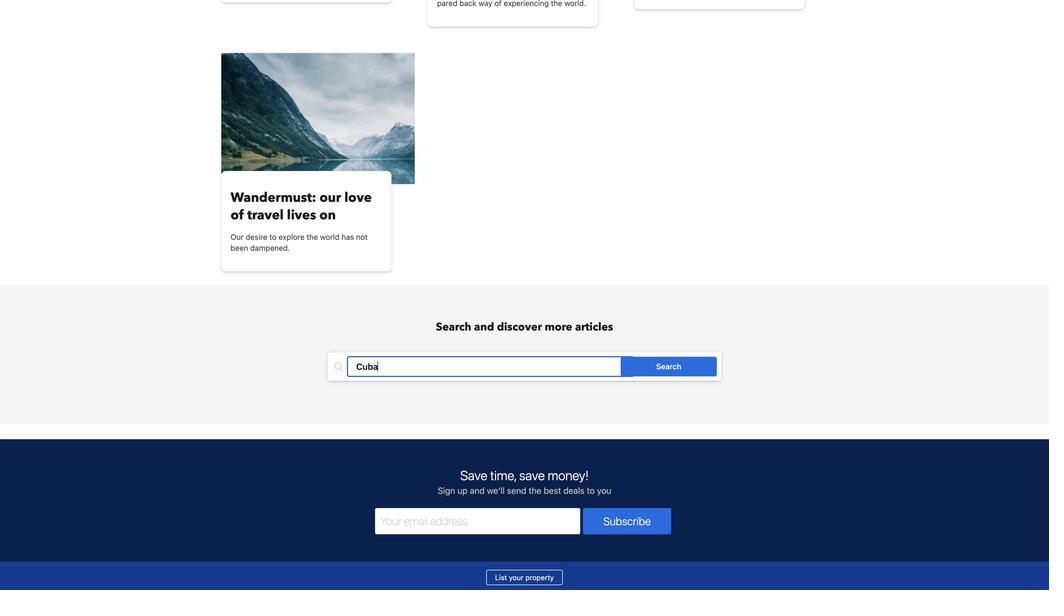 Task type: describe. For each thing, give the bounding box(es) containing it.
the inside save time, save money! sign up and we'll send the best deals to you
[[529, 486, 542, 496]]

save time, save money! sign up and we'll send the best deals to you
[[438, 468, 612, 496]]

0 vertical spatial and
[[474, 320, 494, 335]]

travel
[[247, 206, 284, 224]]

list your property
[[495, 574, 554, 582]]

time,
[[490, 468, 517, 483]]

and inside save time, save money! sign up and we'll send the best deals to you
[[470, 486, 485, 496]]

property
[[526, 574, 554, 582]]

save
[[519, 468, 545, 483]]

our
[[231, 233, 244, 242]]

list your property link
[[487, 570, 563, 585]]

to inside our desire to explore the world has not been dampened.
[[269, 233, 277, 242]]

desire
[[246, 233, 267, 242]]

deals
[[564, 486, 585, 496]]

wandermust:
[[231, 189, 316, 207]]

save time, save money! footer
[[0, 439, 1049, 590]]

more
[[545, 320, 573, 335]]

search for search
[[656, 362, 682, 371]]

the inside our desire to explore the world has not been dampened.
[[307, 233, 318, 242]]

list
[[495, 574, 507, 582]]

world
[[320, 233, 340, 242]]

love
[[344, 189, 372, 207]]

discover
[[497, 320, 542, 335]]

our
[[320, 189, 341, 207]]

articles
[[575, 320, 613, 335]]

subscribe
[[604, 515, 651, 528]]

not
[[356, 233, 368, 242]]

your
[[509, 574, 524, 582]]

of
[[231, 206, 244, 224]]

search for search and discover more articles
[[436, 320, 472, 335]]

subscribe button
[[583, 508, 671, 535]]



Task type: vqa. For each thing, say whether or not it's contained in the screenshot.
to
yes



Task type: locate. For each thing, give the bounding box(es) containing it.
the
[[307, 233, 318, 242], [529, 486, 542, 496]]

up
[[458, 486, 468, 496]]

best
[[544, 486, 561, 496]]

you
[[597, 486, 612, 496]]

and left the discover
[[474, 320, 494, 335]]

lives
[[287, 206, 316, 224]]

wandermust: our love of travel lives on link
[[231, 189, 382, 224]]

the down save
[[529, 486, 542, 496]]

search and discover more articles
[[436, 320, 613, 335]]

sign
[[438, 486, 455, 496]]

0 vertical spatial the
[[307, 233, 318, 242]]

1 vertical spatial the
[[529, 486, 542, 496]]

search inside button
[[656, 362, 682, 371]]

1 horizontal spatial search
[[656, 362, 682, 371]]

to
[[269, 233, 277, 242], [587, 486, 595, 496]]

save
[[460, 468, 488, 483]]

wandermust: our love of travel lives on
[[231, 189, 372, 224]]

search button
[[621, 357, 717, 377]]

Try a destination, a category, etc text field
[[348, 357, 634, 377]]

1 vertical spatial and
[[470, 486, 485, 496]]

and
[[474, 320, 494, 335], [470, 486, 485, 496]]

1 vertical spatial to
[[587, 486, 595, 496]]

1 horizontal spatial the
[[529, 486, 542, 496]]

been
[[231, 244, 248, 253]]

to up dampened.
[[269, 233, 277, 242]]

search
[[436, 320, 472, 335], [656, 362, 682, 371]]

to left you
[[587, 486, 595, 496]]

0 horizontal spatial the
[[307, 233, 318, 242]]

has
[[342, 233, 354, 242]]

money!
[[548, 468, 589, 483]]

0 horizontal spatial search
[[436, 320, 472, 335]]

send
[[507, 486, 527, 496]]

on
[[320, 206, 336, 224]]

1 vertical spatial search
[[656, 362, 682, 371]]

the left "world"
[[307, 233, 318, 242]]

Your email address email field
[[375, 508, 581, 535]]

to inside save time, save money! sign up and we'll send the best deals to you
[[587, 486, 595, 496]]

0 vertical spatial to
[[269, 233, 277, 242]]

dampened.
[[250, 244, 290, 253]]

we'll
[[487, 486, 505, 496]]

and right up
[[470, 486, 485, 496]]

explore
[[279, 233, 305, 242]]

our desire to explore the world has not been dampened.
[[231, 233, 368, 253]]

1 horizontal spatial to
[[587, 486, 595, 496]]

0 horizontal spatial to
[[269, 233, 277, 242]]

0 vertical spatial search
[[436, 320, 472, 335]]



